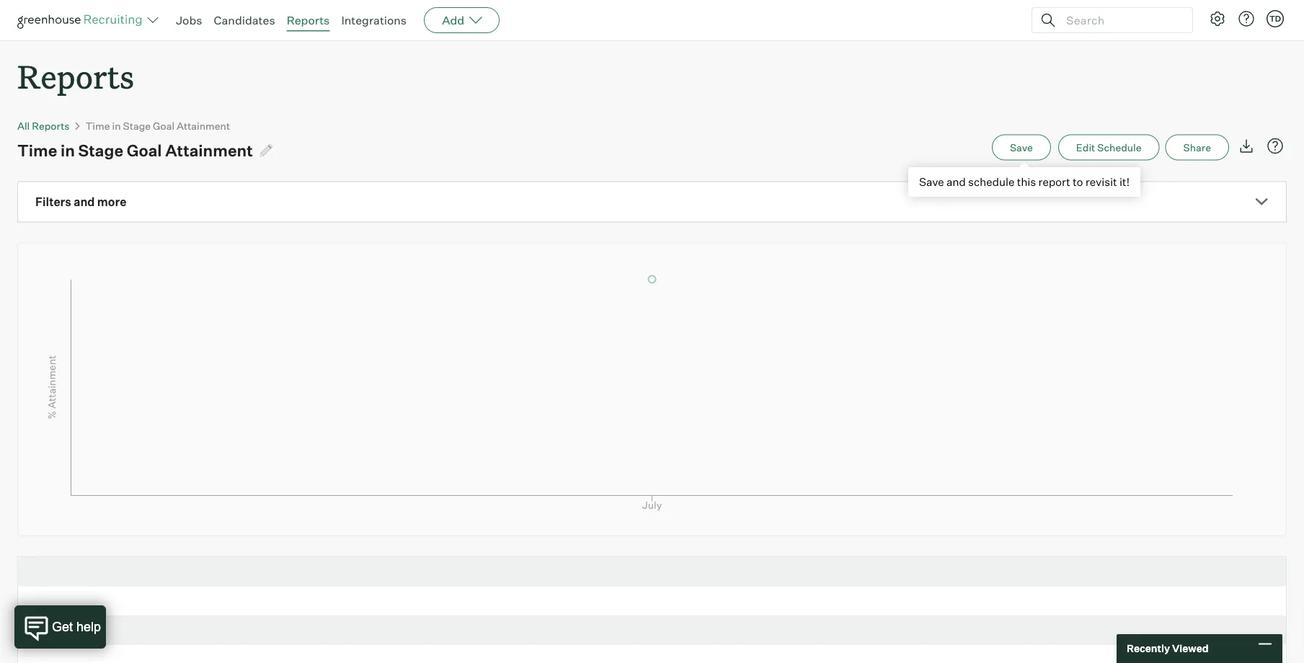 Task type: vqa. For each thing, say whether or not it's contained in the screenshot.
Reached Application
no



Task type: locate. For each thing, give the bounding box(es) containing it.
1 horizontal spatial save
[[1010, 141, 1033, 154]]

in
[[112, 119, 121, 132], [61, 140, 75, 160]]

1 horizontal spatial and
[[947, 175, 966, 189]]

time in stage goal attainment
[[85, 119, 230, 132], [17, 140, 253, 160]]

and
[[947, 175, 966, 189], [74, 195, 95, 209]]

reports down greenhouse recruiting image
[[17, 55, 134, 97]]

td button
[[1267, 10, 1284, 27]]

0 vertical spatial stage
[[123, 119, 151, 132]]

this
[[1017, 175, 1036, 189]]

0 vertical spatial save
[[1010, 141, 1033, 154]]

it!
[[1120, 175, 1130, 189]]

stage
[[123, 119, 151, 132], [78, 140, 123, 160]]

and for filters
[[74, 195, 95, 209]]

time in stage goal attainment link
[[85, 119, 230, 132]]

jobs link
[[176, 13, 202, 27]]

and left more
[[74, 195, 95, 209]]

reports
[[287, 13, 330, 27], [17, 55, 134, 97], [32, 119, 70, 132]]

save and schedule this report to revisit it! element
[[992, 135, 1058, 161]]

schedule
[[1098, 141, 1142, 154]]

0 horizontal spatial in
[[61, 140, 75, 160]]

share button
[[1166, 135, 1229, 161]]

1 vertical spatial and
[[74, 195, 95, 209]]

reports right the all
[[32, 119, 70, 132]]

1 vertical spatial stage
[[78, 140, 123, 160]]

save inside tooltip
[[919, 175, 944, 189]]

0 horizontal spatial save
[[919, 175, 944, 189]]

time down all reports link
[[17, 140, 57, 160]]

and inside tooltip
[[947, 175, 966, 189]]

0 vertical spatial and
[[947, 175, 966, 189]]

1 horizontal spatial in
[[112, 119, 121, 132]]

0 vertical spatial goal
[[153, 119, 175, 132]]

1 vertical spatial in
[[61, 140, 75, 160]]

0 horizontal spatial time
[[17, 140, 57, 160]]

time right all reports
[[85, 119, 110, 132]]

save inside button
[[1010, 141, 1033, 154]]

add button
[[424, 7, 500, 33]]

reports link
[[287, 13, 330, 27]]

1 vertical spatial attainment
[[165, 140, 253, 160]]

attainment
[[177, 119, 230, 132], [165, 140, 253, 160]]

edit
[[1076, 141, 1095, 154]]

faq image
[[1267, 137, 1284, 155]]

recently
[[1127, 642, 1170, 655]]

save up save and schedule this report to revisit it! tooltip
[[1010, 141, 1033, 154]]

and left schedule
[[947, 175, 966, 189]]

reports right candidates link
[[287, 13, 330, 27]]

viewed
[[1172, 642, 1209, 655]]

more
[[97, 195, 126, 209]]

1 vertical spatial save
[[919, 175, 944, 189]]

save left schedule
[[919, 175, 944, 189]]

goal
[[153, 119, 175, 132], [127, 140, 162, 160]]

time
[[85, 119, 110, 132], [17, 140, 57, 160]]

0 horizontal spatial and
[[74, 195, 95, 209]]

save
[[1010, 141, 1033, 154], [919, 175, 944, 189]]

1 horizontal spatial time
[[85, 119, 110, 132]]



Task type: describe. For each thing, give the bounding box(es) containing it.
td button
[[1264, 7, 1287, 30]]

0 vertical spatial in
[[112, 119, 121, 132]]

jobs
[[176, 13, 202, 27]]

save for save
[[1010, 141, 1033, 154]]

share
[[1184, 141, 1211, 154]]

all
[[17, 119, 30, 132]]

download image
[[1238, 137, 1255, 155]]

configure image
[[1209, 10, 1226, 27]]

recently viewed
[[1127, 642, 1209, 655]]

add
[[442, 13, 464, 27]]

1 vertical spatial reports
[[17, 55, 134, 97]]

save button
[[992, 135, 1051, 161]]

save and schedule this report to revisit it! tooltip
[[908, 160, 1141, 197]]

candidates link
[[214, 13, 275, 27]]

edit schedule button
[[1058, 135, 1160, 161]]

filters and more
[[35, 195, 126, 209]]

0 vertical spatial attainment
[[177, 119, 230, 132]]

Search text field
[[1063, 10, 1180, 31]]

and for save
[[947, 175, 966, 189]]

td
[[1270, 14, 1281, 23]]

2 vertical spatial reports
[[32, 119, 70, 132]]

0 vertical spatial time in stage goal attainment
[[85, 119, 230, 132]]

integrations
[[341, 13, 407, 27]]

integrations link
[[341, 13, 407, 27]]

save for save and schedule this report to revisit it!
[[919, 175, 944, 189]]

0 vertical spatial time
[[85, 119, 110, 132]]

report
[[1039, 175, 1071, 189]]

greenhouse recruiting image
[[17, 12, 147, 29]]

1 vertical spatial time
[[17, 140, 57, 160]]

candidates
[[214, 13, 275, 27]]

all reports
[[17, 119, 70, 132]]

xychart image
[[35, 243, 1269, 532]]

all reports link
[[17, 119, 70, 132]]

schedule
[[968, 175, 1015, 189]]

0 vertical spatial reports
[[287, 13, 330, 27]]

save and schedule this report to revisit it!
[[919, 175, 1130, 189]]

1 vertical spatial goal
[[127, 140, 162, 160]]

1 vertical spatial time in stage goal attainment
[[17, 140, 253, 160]]

to
[[1073, 175, 1083, 189]]

filters
[[35, 195, 71, 209]]

revisit
[[1086, 175, 1117, 189]]

edit schedule
[[1076, 141, 1142, 154]]



